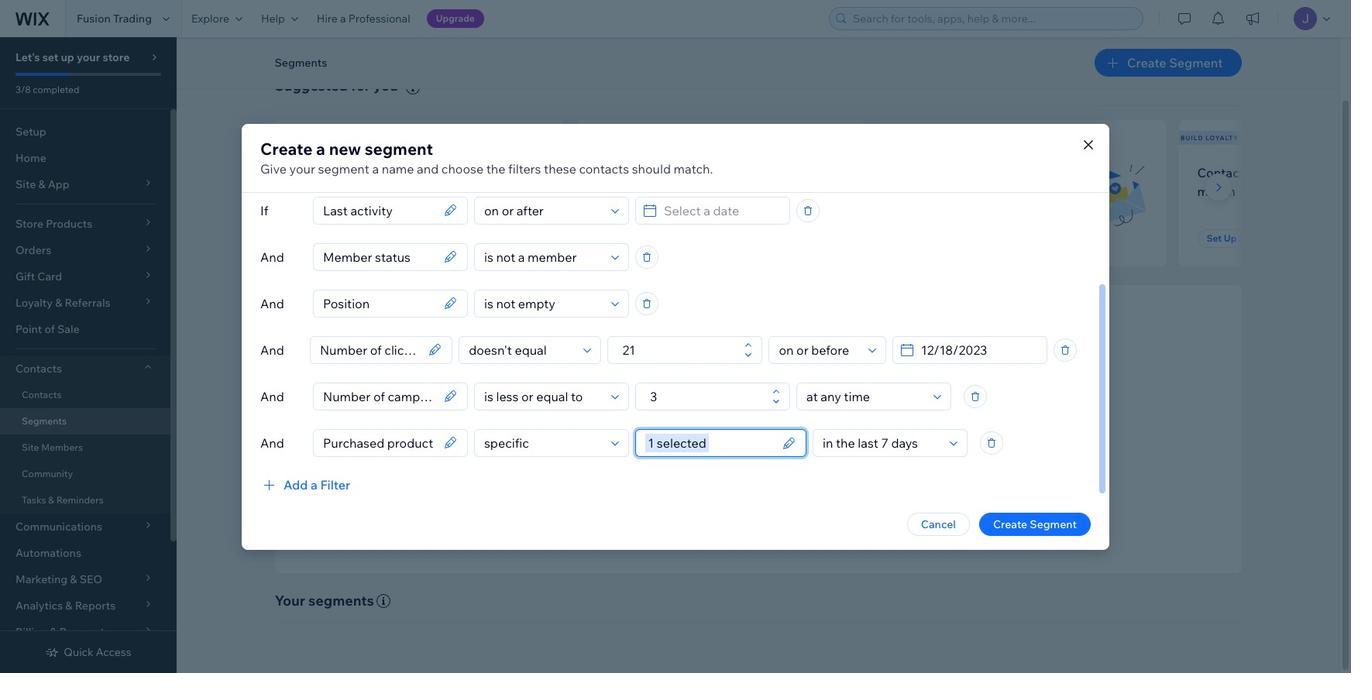 Task type: locate. For each thing, give the bounding box(es) containing it.
3 set from the left
[[1207, 232, 1222, 244]]

set
[[303, 232, 318, 244], [604, 232, 619, 244], [1207, 232, 1222, 244]]

who inside active email subscribers who clicked on your campaign
[[1041, 165, 1066, 180]]

to inside "new contacts who recently subscribed to your mailing list"
[[361, 183, 373, 199]]

segment down the new
[[318, 161, 369, 176]]

for
[[351, 77, 370, 95]]

loyalty
[[1206, 134, 1239, 142]]

reach the right target audience create specific groups of contacts that update automatically send personalized email campaigns to drive sales and build trust
[[604, 415, 930, 473]]

your inside active email subscribers who clicked on your campaign
[[958, 183, 984, 199]]

contacts inside contacts dropdown button
[[15, 362, 62, 376]]

set up segment button down subscribed
[[293, 229, 385, 248]]

up down contacts with a birthday th
[[1224, 232, 1237, 244]]

1 vertical spatial the
[[698, 415, 720, 433]]

a left the new
[[316, 138, 325, 158]]

1 horizontal spatial set
[[604, 232, 619, 244]]

select an option field for enter a number text box
[[802, 383, 929, 409]]

who inside potential customers who haven't made a purchase yet
[[714, 165, 738, 180]]

0 horizontal spatial contacts
[[322, 165, 373, 180]]

professional
[[348, 12, 410, 26]]

select an option field for enter a number text field
[[774, 337, 864, 363]]

your
[[77, 50, 100, 64], [289, 161, 315, 176], [376, 183, 402, 199], [958, 183, 984, 199]]

1 vertical spatial and
[[856, 459, 876, 473]]

and up mailing
[[417, 161, 439, 176]]

list
[[451, 183, 468, 199]]

build loyalty
[[1181, 134, 1239, 142]]

contacts down point of sale
[[15, 362, 62, 376]]

a
[[340, 12, 346, 26], [316, 138, 325, 158], [372, 161, 379, 176], [1281, 165, 1288, 180], [676, 183, 682, 199], [311, 477, 317, 492]]

1 horizontal spatial the
[[698, 415, 720, 433]]

contacts up campaigns
[[733, 438, 777, 452]]

give
[[260, 161, 287, 176]]

contacts down contacts dropdown button
[[22, 389, 62, 401]]

1 set from the left
[[303, 232, 318, 244]]

of inside reach the right target audience create specific groups of contacts that update automatically send personalized email campaigns to drive sales and build trust
[[720, 438, 730, 452]]

contacts up haven't
[[579, 161, 629, 176]]

segments
[[275, 56, 327, 70], [22, 415, 67, 427]]

who
[[376, 165, 400, 180], [714, 165, 738, 180], [1041, 165, 1066, 180]]

tasks & reminders
[[22, 494, 104, 506]]

1 horizontal spatial contacts
[[579, 161, 629, 176]]

1 who from the left
[[376, 165, 400, 180]]

2 horizontal spatial set
[[1207, 232, 1222, 244]]

0 vertical spatial segments
[[275, 56, 327, 70]]

the inside create a new segment give your segment a name and choose the filters these contacts should match.
[[486, 161, 506, 176]]

0 horizontal spatial up
[[320, 232, 333, 244]]

2 horizontal spatial up
[[1224, 232, 1237, 244]]

2 set from the left
[[604, 232, 619, 244]]

1 vertical spatial create segment
[[993, 517, 1077, 531]]

segments
[[308, 592, 374, 610]]

2 set up segment button from the left
[[595, 229, 686, 248]]

update
[[802, 438, 838, 452]]

0 vertical spatial of
[[45, 322, 55, 336]]

1 horizontal spatial email
[[936, 165, 967, 180]]

of left sale
[[45, 322, 55, 336]]

2 horizontal spatial who
[[1041, 165, 1066, 180]]

0 vertical spatial and
[[417, 161, 439, 176]]

new up subscribed
[[293, 165, 320, 180]]

a inside contacts with a birthday th
[[1281, 165, 1288, 180]]

trading
[[113, 12, 152, 26]]

set up segment
[[303, 232, 375, 244], [604, 232, 677, 244], [1207, 232, 1279, 244]]

groups
[[682, 438, 718, 452]]

contacts
[[579, 161, 629, 176], [322, 165, 373, 180], [733, 438, 777, 452]]

sale
[[57, 322, 80, 336]]

3 set up segment from the left
[[1207, 232, 1279, 244]]

0 horizontal spatial email
[[700, 459, 727, 473]]

1 vertical spatial of
[[720, 438, 730, 452]]

the inside reach the right target audience create specific groups of contacts that update automatically send personalized email campaigns to drive sales and build trust
[[698, 415, 720, 433]]

5 and from the top
[[260, 435, 284, 451]]

3 who from the left
[[1041, 165, 1066, 180]]

set up segment down contacts with a birthday th
[[1207, 232, 1279, 244]]

create segment button for cancel
[[979, 512, 1091, 536]]

quick
[[64, 645, 93, 659]]

contacts inside contacts with a birthday th
[[1197, 165, 1250, 180]]

2 horizontal spatial contacts
[[733, 438, 777, 452]]

1 horizontal spatial set up segment
[[604, 232, 677, 244]]

2 set up segment from the left
[[604, 232, 677, 244]]

0 horizontal spatial set up segment
[[303, 232, 375, 244]]

2 horizontal spatial set up segment button
[[1197, 229, 1289, 248]]

home
[[15, 151, 46, 165]]

new contacts who recently subscribed to your mailing list
[[293, 165, 468, 199]]

1 and from the top
[[260, 249, 284, 265]]

contacts for contacts dropdown button
[[15, 362, 62, 376]]

1 horizontal spatial subscribers
[[970, 165, 1038, 180]]

and
[[417, 161, 439, 176], [856, 459, 876, 473]]

0 vertical spatial new
[[277, 134, 294, 142]]

choose a condition field for enter a number text field
[[464, 337, 579, 363]]

contacts down the new
[[322, 165, 373, 180]]

send
[[604, 459, 631, 473]]

Search for tools, apps, help & more... field
[[848, 8, 1138, 29]]

segments up suggested
[[275, 56, 327, 70]]

build
[[1181, 134, 1204, 142]]

contacts down the loyalty
[[1197, 165, 1250, 180]]

0 vertical spatial create segment
[[1127, 55, 1223, 71]]

mailing
[[405, 183, 448, 199]]

0 vertical spatial email
[[936, 165, 967, 180]]

Enter a number text field
[[645, 383, 768, 409]]

0 vertical spatial subscribers
[[296, 134, 349, 142]]

contacts inside 'contacts' link
[[22, 389, 62, 401]]

on
[[940, 183, 955, 199]]

3/8
[[15, 84, 31, 95]]

to right subscribed
[[361, 183, 373, 199]]

segments up site members
[[22, 415, 67, 427]]

new inside "new contacts who recently subscribed to your mailing list"
[[293, 165, 320, 180]]

set up segment down made
[[604, 232, 677, 244]]

0 vertical spatial create segment button
[[1095, 49, 1242, 77]]

to
[[361, 183, 373, 199], [788, 459, 798, 473]]

1 set up segment button from the left
[[293, 229, 385, 248]]

cancel
[[921, 517, 956, 531]]

of down right
[[720, 438, 730, 452]]

who up campaign
[[1041, 165, 1066, 180]]

1 horizontal spatial up
[[621, 232, 634, 244]]

up down haven't
[[621, 232, 634, 244]]

email up on
[[936, 165, 967, 180]]

0 vertical spatial to
[[361, 183, 373, 199]]

2 up from the left
[[621, 232, 634, 244]]

sales
[[829, 459, 854, 473]]

0 horizontal spatial create segment
[[993, 517, 1077, 531]]

0 vertical spatial contacts
[[1197, 165, 1250, 180]]

your down name on the top left
[[376, 183, 402, 199]]

a right with
[[1281, 165, 1288, 180]]

segments inside 'sidebar' element
[[22, 415, 67, 427]]

new up give
[[277, 134, 294, 142]]

1 vertical spatial to
[[788, 459, 798, 473]]

Choose a condition field
[[480, 197, 607, 224], [480, 290, 607, 316], [464, 337, 579, 363], [480, 383, 607, 409], [480, 430, 607, 456]]

0 horizontal spatial to
[[361, 183, 373, 199]]

set up segment button down made
[[595, 229, 686, 248]]

1 horizontal spatial who
[[714, 165, 738, 180]]

up for made
[[621, 232, 634, 244]]

0 horizontal spatial set up segment button
[[293, 229, 385, 248]]

1 horizontal spatial segments
[[275, 56, 327, 70]]

to left drive
[[788, 459, 798, 473]]

0 horizontal spatial the
[[486, 161, 506, 176]]

0 horizontal spatial segments
[[22, 415, 67, 427]]

campaigns
[[730, 459, 785, 473]]

Select an option field
[[480, 244, 607, 270], [774, 337, 864, 363], [802, 383, 929, 409], [818, 430, 945, 456]]

suggested for you
[[275, 77, 398, 95]]

create
[[1127, 55, 1166, 71], [260, 138, 313, 158], [604, 438, 638, 452], [993, 517, 1027, 531]]

your right on
[[958, 183, 984, 199]]

add a filter
[[284, 477, 350, 492]]

Select a date field
[[659, 197, 785, 224]]

segment
[[1169, 55, 1223, 71], [335, 232, 375, 244], [636, 232, 677, 244], [1239, 232, 1279, 244], [1030, 517, 1077, 531]]

1 horizontal spatial create segment button
[[1095, 49, 1242, 77]]

contacts inside "new contacts who recently subscribed to your mailing list"
[[322, 165, 373, 180]]

0 vertical spatial the
[[486, 161, 506, 176]]

1 horizontal spatial of
[[720, 438, 730, 452]]

to inside reach the right target audience create specific groups of contacts that update automatically send personalized email campaigns to drive sales and build trust
[[788, 459, 798, 473]]

drive
[[801, 459, 826, 473]]

1 horizontal spatial and
[[856, 459, 876, 473]]

purchase
[[685, 183, 739, 199]]

Select options field
[[641, 430, 778, 456]]

filters
[[508, 161, 541, 176]]

sidebar element
[[0, 37, 177, 673]]

0 horizontal spatial who
[[376, 165, 400, 180]]

new
[[277, 134, 294, 142], [293, 165, 320, 180]]

4 and from the top
[[260, 389, 284, 404]]

who for purchase
[[714, 165, 738, 180]]

0 horizontal spatial create segment button
[[979, 512, 1091, 536]]

active email subscribers who clicked on your campaign
[[896, 165, 1066, 199]]

email inside active email subscribers who clicked on your campaign
[[936, 165, 967, 180]]

subscribers up campaign
[[970, 165, 1038, 180]]

the
[[486, 161, 506, 176], [698, 415, 720, 433]]

1 set up segment from the left
[[303, 232, 375, 244]]

clicked
[[896, 183, 937, 199]]

contacts
[[1197, 165, 1250, 180], [15, 362, 62, 376], [22, 389, 62, 401]]

and down automatically
[[856, 459, 876, 473]]

0 horizontal spatial of
[[45, 322, 55, 336]]

your right give
[[289, 161, 315, 176]]

yet
[[742, 183, 760, 199]]

1 vertical spatial email
[[700, 459, 727, 473]]

set up segment down subscribed
[[303, 232, 375, 244]]

1 up from the left
[[320, 232, 333, 244]]

and inside create a new segment give your segment a name and choose the filters these contacts should match.
[[417, 161, 439, 176]]

1 horizontal spatial set up segment button
[[595, 229, 686, 248]]

2 who from the left
[[714, 165, 738, 180]]

0 horizontal spatial subscribers
[[296, 134, 349, 142]]

1 horizontal spatial create segment
[[1127, 55, 1223, 71]]

contacts inside reach the right target audience create specific groups of contacts that update automatically send personalized email campaigns to drive sales and build trust
[[733, 438, 777, 452]]

segment up name on the top left
[[365, 138, 433, 158]]

reminders
[[56, 494, 104, 506]]

reach
[[655, 415, 695, 433]]

subscribers inside active email subscribers who clicked on your campaign
[[970, 165, 1038, 180]]

1 vertical spatial segments
[[22, 415, 67, 427]]

2 and from the top
[[260, 296, 284, 311]]

email
[[936, 165, 967, 180], [700, 459, 727, 473]]

segments inside button
[[275, 56, 327, 70]]

subscribers
[[296, 134, 349, 142], [970, 165, 1038, 180]]

add
[[284, 477, 308, 492]]

cancel button
[[907, 512, 970, 536]]

3 and from the top
[[260, 342, 284, 358]]

store
[[103, 50, 130, 64]]

0 horizontal spatial and
[[417, 161, 439, 176]]

subscribers down suggested
[[296, 134, 349, 142]]

who left recently at top left
[[376, 165, 400, 180]]

a down customers
[[676, 183, 682, 199]]

1 vertical spatial subscribers
[[970, 165, 1038, 180]]

a right add
[[311, 477, 317, 492]]

12/18/2023 field
[[916, 337, 1042, 363]]

Enter a number text field
[[618, 337, 740, 363]]

who up purchase
[[714, 165, 738, 180]]

if
[[260, 203, 268, 218]]

0 horizontal spatial set
[[303, 232, 318, 244]]

hire a professional link
[[307, 0, 420, 37]]

email down select options field
[[700, 459, 727, 473]]

set up segment button down contacts with a birthday th
[[1197, 229, 1289, 248]]

None field
[[318, 197, 439, 224], [318, 244, 439, 270], [318, 290, 439, 316], [315, 337, 424, 363], [318, 383, 439, 409], [318, 430, 439, 456], [318, 197, 439, 224], [318, 244, 439, 270], [318, 290, 439, 316], [315, 337, 424, 363], [318, 383, 439, 409], [318, 430, 439, 456]]

automations link
[[0, 540, 170, 566]]

1 vertical spatial contacts
[[15, 362, 62, 376]]

set up segment button
[[293, 229, 385, 248], [595, 229, 686, 248], [1197, 229, 1289, 248]]

list
[[272, 120, 1351, 267]]

2 vertical spatial contacts
[[22, 389, 62, 401]]

1 vertical spatial create segment button
[[979, 512, 1091, 536]]

the left filters on the left
[[486, 161, 506, 176]]

build
[[878, 459, 903, 473]]

right
[[723, 415, 755, 433]]

automatically
[[840, 438, 909, 452]]

hire a professional
[[317, 12, 410, 26]]

email inside reach the right target audience create specific groups of contacts that update automatically send personalized email campaigns to drive sales and build trust
[[700, 459, 727, 473]]

the up "groups"
[[698, 415, 720, 433]]

1 vertical spatial new
[[293, 165, 320, 180]]

1 horizontal spatial to
[[788, 459, 798, 473]]

2 horizontal spatial set up segment
[[1207, 232, 1279, 244]]

up down subscribed
[[320, 232, 333, 244]]

setup link
[[0, 119, 170, 145]]

who inside "new contacts who recently subscribed to your mailing list"
[[376, 165, 400, 180]]

audience
[[801, 415, 861, 433]]

your right up
[[77, 50, 100, 64]]



Task type: describe. For each thing, give the bounding box(es) containing it.
3 set up segment button from the left
[[1197, 229, 1289, 248]]

choose
[[441, 161, 484, 176]]

your inside create a new segment give your segment a name and choose the filters these contacts should match.
[[289, 161, 315, 176]]

list containing new contacts who recently subscribed to your mailing list
[[272, 120, 1351, 267]]

home link
[[0, 145, 170, 171]]

set for new contacts who recently subscribed to your mailing list
[[303, 232, 318, 244]]

community
[[22, 468, 73, 480]]

active
[[896, 165, 933, 180]]

segments link
[[0, 408, 170, 435]]

members
[[41, 442, 83, 453]]

create segment button for segments
[[1095, 49, 1242, 77]]

who for your
[[376, 165, 400, 180]]

fusion trading
[[77, 12, 152, 26]]

filter
[[320, 477, 350, 492]]

subscribed
[[293, 183, 358, 199]]

set up segment button for made
[[595, 229, 686, 248]]

personalized
[[633, 459, 698, 473]]

segments for segments button
[[275, 56, 327, 70]]

3 up from the left
[[1224, 232, 1237, 244]]

suggested
[[275, 77, 348, 95]]

site members link
[[0, 435, 170, 461]]

a right "hire"
[[340, 12, 346, 26]]

new for new subscribers
[[277, 134, 294, 142]]

new
[[329, 138, 361, 158]]

of inside point of sale link
[[45, 322, 55, 336]]

quick access button
[[45, 645, 131, 659]]

segments button
[[267, 51, 335, 74]]

your inside 'sidebar' element
[[77, 50, 100, 64]]

point of sale
[[15, 322, 80, 336]]

0 vertical spatial segment
[[365, 138, 433, 158]]

potential
[[595, 165, 647, 180]]

contacts for 'contacts' link
[[22, 389, 62, 401]]

let's
[[15, 50, 40, 64]]

create a new segment give your segment a name and choose the filters these contacts should match.
[[260, 138, 713, 176]]

upgrade
[[436, 12, 475, 24]]

a inside potential customers who haven't made a purchase yet
[[676, 183, 682, 199]]

help
[[261, 12, 285, 26]]

and inside reach the right target audience create specific groups of contacts that update automatically send personalized email campaigns to drive sales and build trust
[[856, 459, 876, 473]]

set for potential customers who haven't made a purchase yet
[[604, 232, 619, 244]]

create inside create a new segment give your segment a name and choose the filters these contacts should match.
[[260, 138, 313, 158]]

campaign
[[987, 183, 1044, 199]]

these
[[544, 161, 576, 176]]

upgrade button
[[427, 9, 484, 28]]

with
[[1253, 165, 1278, 180]]

haven't
[[595, 183, 637, 199]]

access
[[96, 645, 131, 659]]

site members
[[22, 442, 83, 453]]

point
[[15, 322, 42, 336]]

choose a condition field for select options field
[[480, 430, 607, 456]]

a inside button
[[311, 477, 317, 492]]

site
[[22, 442, 39, 453]]

3/8 completed
[[15, 84, 79, 95]]

new for new contacts who recently subscribed to your mailing list
[[293, 165, 320, 180]]

name
[[382, 161, 414, 176]]

contacts with a birthday th
[[1197, 165, 1351, 199]]

completed
[[33, 84, 79, 95]]

you
[[373, 77, 398, 95]]

th
[[1343, 165, 1351, 180]]

contacts button
[[0, 356, 170, 382]]

set up segment button for subscribed
[[293, 229, 385, 248]]

that
[[779, 438, 800, 452]]

specific
[[640, 438, 680, 452]]

let's set up your store
[[15, 50, 130, 64]]

1 vertical spatial segment
[[318, 161, 369, 176]]

up
[[61, 50, 74, 64]]

recently
[[403, 165, 451, 180]]

quick access
[[64, 645, 131, 659]]

customers
[[649, 165, 711, 180]]

potential customers who haven't made a purchase yet
[[595, 165, 760, 199]]

choose a condition field for enter a number text box
[[480, 383, 607, 409]]

up for subscribed
[[320, 232, 333, 244]]

explore
[[191, 12, 229, 26]]

&
[[48, 494, 54, 506]]

community link
[[0, 461, 170, 487]]

point of sale link
[[0, 316, 170, 342]]

setup
[[15, 125, 46, 139]]

set up segment for subscribed
[[303, 232, 375, 244]]

and for enter a number text field
[[260, 342, 284, 358]]

target
[[758, 415, 798, 433]]

hire
[[317, 12, 338, 26]]

add a filter button
[[260, 475, 350, 494]]

tasks
[[22, 494, 46, 506]]

new subscribers
[[277, 134, 349, 142]]

made
[[640, 183, 673, 199]]

set up segment for made
[[604, 232, 677, 244]]

contacts link
[[0, 382, 170, 408]]

fusion
[[77, 12, 111, 26]]

match.
[[674, 161, 713, 176]]

a left name on the top left
[[372, 161, 379, 176]]

set
[[42, 50, 58, 64]]

contacts inside create a new segment give your segment a name and choose the filters these contacts should match.
[[579, 161, 629, 176]]

create inside reach the right target audience create specific groups of contacts that update automatically send personalized email campaigns to drive sales and build trust
[[604, 438, 638, 452]]

and for enter a number text box
[[260, 389, 284, 404]]

and for select options field
[[260, 435, 284, 451]]

help button
[[252, 0, 307, 37]]

select an option field for select options field
[[818, 430, 945, 456]]

birthday
[[1291, 165, 1340, 180]]

your
[[275, 592, 305, 610]]

your inside "new contacts who recently subscribed to your mailing list"
[[376, 183, 402, 199]]

segments for segments link
[[22, 415, 67, 427]]

tasks & reminders link
[[0, 487, 170, 514]]

your segments
[[275, 592, 374, 610]]



Task type: vqa. For each thing, say whether or not it's contained in the screenshot.
And associated with Choose a condition FIELD related to Enter a number text box
yes



